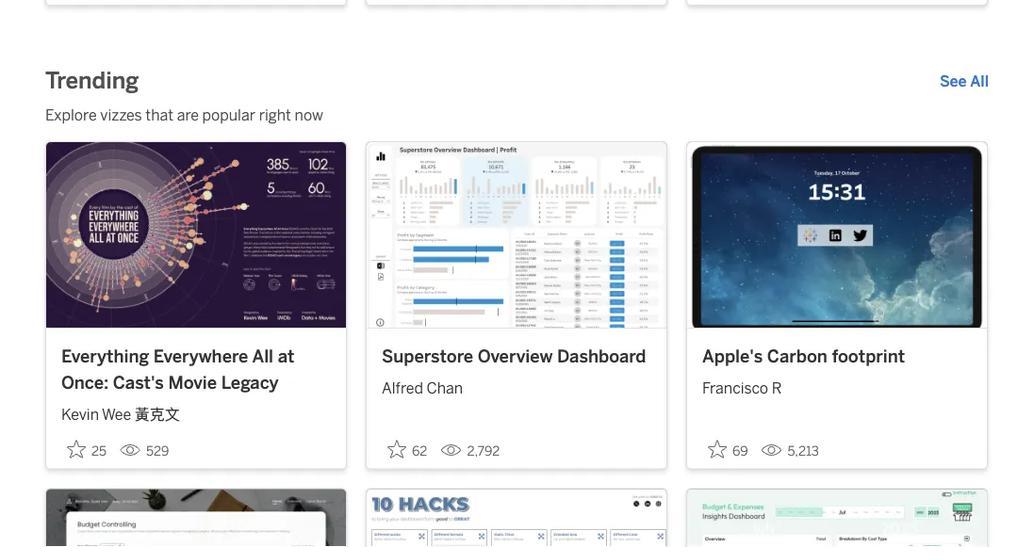 Task type: describe. For each thing, give the bounding box(es) containing it.
superstore
[[382, 347, 473, 367]]

Add Favorite button
[[61, 435, 112, 465]]

529
[[146, 444, 169, 460]]

explore
[[45, 106, 97, 124]]

Add Favorite button
[[382, 435, 433, 465]]

popular
[[202, 106, 256, 124]]

cast's
[[113, 372, 164, 393]]

right
[[259, 106, 291, 124]]

apple's carbon footprint
[[703, 347, 905, 367]]

that
[[145, 106, 174, 124]]

apple's
[[703, 347, 763, 367]]

kevin wee 黃克文
[[61, 406, 180, 424]]

carbon
[[767, 347, 828, 367]]

see all link
[[940, 70, 989, 92]]

5,213 views element
[[754, 437, 827, 467]]

529 views element
[[112, 437, 177, 467]]

superstore overview dashboard link
[[382, 344, 652, 370]]

once:
[[61, 372, 109, 393]]

see
[[940, 72, 967, 90]]

r
[[772, 380, 782, 398]]

overview
[[478, 347, 553, 367]]

footprint
[[832, 347, 905, 367]]

all inside "link"
[[970, 72, 989, 90]]

everything everywhere all at once: cast's movie legacy link
[[61, 344, 331, 396]]

wee
[[102, 406, 131, 424]]

apple's carbon footprint link
[[703, 344, 972, 370]]

workbook thumbnail image for overview
[[367, 142, 667, 328]]

legacy
[[221, 372, 279, 393]]

explore vizzes that are popular right now element
[[45, 104, 989, 126]]

69
[[733, 444, 748, 460]]

everything
[[61, 347, 149, 367]]

all inside everything everywhere all at once: cast's movie legacy
[[252, 347, 274, 367]]



Task type: locate. For each thing, give the bounding box(es) containing it.
1 vertical spatial all
[[252, 347, 274, 367]]

2 horizontal spatial workbook thumbnail image
[[687, 142, 987, 328]]

vizzes
[[100, 106, 142, 124]]

workbook thumbnail image
[[46, 142, 346, 328], [367, 142, 667, 328], [687, 142, 987, 328]]

workbook thumbnail image for everywhere
[[46, 142, 346, 328]]

all
[[970, 72, 989, 90], [252, 347, 274, 367]]

kevin wee 黃克文 link
[[61, 396, 331, 426]]

francisco r
[[703, 380, 782, 398]]

chan
[[427, 380, 463, 398]]

see all
[[940, 72, 989, 90]]

alfred
[[382, 380, 423, 398]]

trending heading
[[45, 66, 139, 96]]

5,213
[[788, 444, 819, 460]]

see all trending element
[[940, 70, 989, 92]]

2 workbook thumbnail image from the left
[[367, 142, 667, 328]]

now
[[295, 106, 323, 124]]

all left at
[[252, 347, 274, 367]]

0 vertical spatial all
[[970, 72, 989, 90]]

trending
[[45, 67, 139, 94]]

2,792
[[467, 444, 500, 460]]

francisco r link
[[703, 370, 972, 400]]

alfred chan
[[382, 380, 463, 398]]

Add Favorite button
[[703, 435, 754, 465]]

kevin
[[61, 406, 99, 424]]

0 horizontal spatial workbook thumbnail image
[[46, 142, 346, 328]]

1 horizontal spatial all
[[970, 72, 989, 90]]

2,792 views element
[[433, 437, 508, 467]]

all right see on the right
[[970, 72, 989, 90]]

everywhere
[[153, 347, 248, 367]]

1 workbook thumbnail image from the left
[[46, 142, 346, 328]]

workbook thumbnail image for carbon
[[687, 142, 987, 328]]

0 horizontal spatial all
[[252, 347, 274, 367]]

movie
[[168, 372, 217, 393]]

are
[[177, 106, 199, 124]]

dashboard
[[557, 347, 646, 367]]

explore vizzes that are popular right now
[[45, 106, 323, 124]]

黃克文
[[135, 406, 180, 424]]

62
[[412, 444, 428, 460]]

superstore overview dashboard
[[382, 347, 646, 367]]

francisco
[[703, 380, 769, 398]]

at
[[278, 347, 295, 367]]

25
[[91, 444, 107, 460]]

1 horizontal spatial workbook thumbnail image
[[367, 142, 667, 328]]

everything everywhere all at once: cast's movie legacy
[[61, 347, 295, 393]]

3 workbook thumbnail image from the left
[[687, 142, 987, 328]]

alfred chan link
[[382, 370, 652, 400]]



Task type: vqa. For each thing, say whether or not it's contained in the screenshot.


